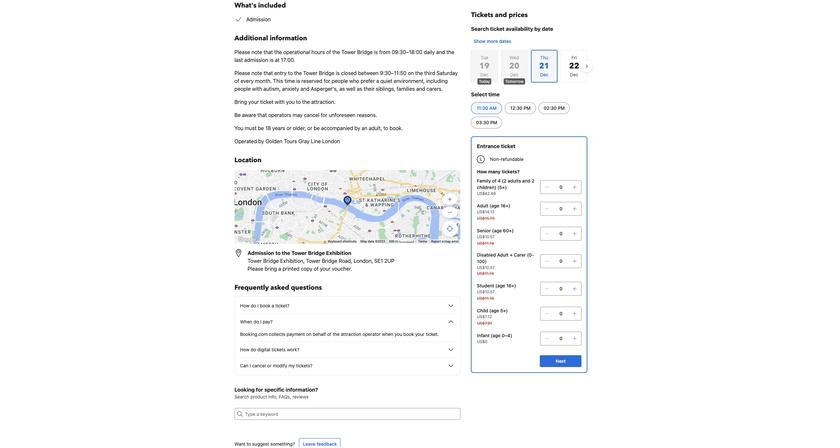 Task type: vqa. For each thing, say whether or not it's contained in the screenshot.
the left you
yes



Task type: describe. For each thing, give the bounding box(es) containing it.
an
[[362, 125, 368, 131]]

0 horizontal spatial by
[[258, 139, 264, 145]]

is left at
[[270, 57, 274, 63]]

tours
[[284, 139, 297, 145]]

(age for student
[[496, 283, 506, 289]]

for inside looking for specific information? search product info, faqs, reviews
[[256, 388, 263, 393]]

us$0
[[477, 340, 488, 345]]

us$7.12
[[477, 315, 492, 320]]

admission to the tower bridge exhibition tower bridge exhibition, tower bridge road, london, se1 2up please bring a printed copy of your voucher.
[[248, 251, 395, 272]]

entrance ticket
[[477, 144, 516, 149]]

attraction
[[341, 332, 362, 338]]

1 horizontal spatial time
[[489, 92, 500, 98]]

tue
[[481, 55, 489, 60]]

location
[[235, 156, 262, 165]]

infant (age 0–4) us$0
[[477, 333, 513, 345]]

i for book
[[258, 303, 259, 309]]

what's included
[[235, 1, 286, 10]]

tickets
[[471, 11, 494, 19]]

operational
[[284, 49, 310, 55]]

us$42.49
[[477, 191, 496, 196]]

2
[[532, 178, 535, 184]]

dec inside the fri 22 dec
[[570, 72, 579, 78]]

0 vertical spatial search
[[471, 26, 489, 32]]

product
[[251, 395, 267, 400]]

the left third
[[416, 70, 423, 76]]

the right daily in the right of the page
[[447, 49, 455, 55]]

2 as from the left
[[357, 86, 363, 92]]

am
[[490, 105, 497, 111]]

admission for admission to the tower bridge exhibition tower bridge exhibition, tower bridge road, london, se1 2up please bring a printed copy of your voucher.
[[248, 251, 274, 257]]

how for how many tickets?
[[477, 169, 487, 175]]

family of 4 (2 adults and 2 children) (5+) us$42.49
[[477, 178, 535, 196]]

prefer
[[361, 78, 375, 84]]

a inside dropdown button
[[272, 303, 274, 309]]

aware
[[242, 112, 256, 118]]

availability
[[506, 26, 534, 32]]

line
[[311, 139, 321, 145]]

show
[[474, 38, 486, 44]]

please note that entry to the tower bridge is closed between 9:30–11:50 on the third saturday of every month. this time is reserved for people who prefer a quiet environment, including people with autism, anxiety and asperger's, as well as their siblings, families and carers.
[[235, 70, 458, 92]]

road,
[[339, 258, 353, 264]]

questions
[[291, 284, 322, 293]]

for inside please note that entry to the tower bridge is closed between 9:30–11:50 on the third saturday of every month. this time is reserved for people who prefer a quiet environment, including people with autism, anxiety and asperger's, as well as their siblings, families and carers.
[[324, 78, 331, 84]]

dec for 19
[[481, 72, 489, 78]]

note for admission
[[252, 49, 262, 55]]

bridge up bring
[[263, 258, 279, 264]]

the inside admission to the tower bridge exhibition tower bridge exhibition, tower bridge road, london, se1 2up please bring a printed copy of your voucher.
[[282, 251, 290, 257]]

pm for 12:30 pm
[[524, 105, 531, 111]]

ticket for entrance
[[501, 144, 516, 149]]

500 m
[[389, 240, 399, 244]]

of inside please note that the operational hours of the tower bridge is from 09:30–18:00 daily and the last admission is at 17:00.
[[327, 49, 331, 55]]

family
[[477, 178, 491, 184]]

and down reserved
[[301, 86, 310, 92]]

bridge up copy
[[308, 251, 325, 257]]

us$11.74 for student (age 16+)
[[477, 297, 494, 302]]

operated
[[235, 139, 257, 145]]

to right want
[[247, 442, 251, 448]]

2 horizontal spatial or
[[308, 125, 313, 131]]

1 as from the left
[[340, 86, 345, 92]]

older,
[[293, 125, 306, 131]]

keyboard shortcuts
[[328, 240, 357, 244]]

adult inside adult (age 16+) us$14.13
[[477, 203, 489, 209]]

google image
[[236, 236, 258, 244]]

info,
[[269, 395, 278, 400]]

years
[[273, 125, 285, 131]]

0 for child (age 5+)
[[560, 311, 563, 317]]

map region
[[235, 170, 461, 244]]

bridge inside please note that the operational hours of the tower bridge is from 09:30–18:00 daily and the last admission is at 17:00.
[[357, 49, 373, 55]]

how do i book a ticket? button
[[240, 302, 455, 310]]

us$10.57 for senior
[[477, 235, 495, 240]]

tower up the exhibition, on the bottom left
[[292, 251, 307, 257]]

(2
[[502, 178, 507, 184]]

faqs,
[[279, 395, 291, 400]]

cancel inside dropdown button
[[252, 364, 266, 369]]

modify
[[273, 364, 288, 369]]

and left prices
[[495, 11, 507, 19]]

of inside admission to the tower bridge exhibition tower bridge exhibition, tower bridge road, london, se1 2up please bring a printed copy of your voucher.
[[314, 266, 319, 272]]

tower down google image
[[248, 258, 262, 264]]

0 for infant (age 0–4)
[[560, 336, 563, 342]]

5+)
[[501, 308, 508, 314]]

09:30–18:00
[[392, 49, 423, 55]]

to inside please note that entry to the tower bridge is closed between 9:30–11:50 on the third saturday of every month. this time is reserved for people who prefer a quiet environment, including people with autism, anxiety and asperger's, as well as their siblings, families and carers.
[[288, 70, 293, 76]]

tickets? inside "can i cancel or modify my tickets?" dropdown button
[[296, 364, 313, 369]]

frequently
[[235, 284, 269, 293]]

i for pay?
[[260, 320, 262, 325]]

disabled adult + carer (0- 100) us$10.57
[[477, 253, 534, 271]]

student (age 16+) us$10.57
[[477, 283, 517, 295]]

us$10.57 inside "disabled adult + carer (0- 100) us$10.57"
[[477, 266, 495, 271]]

(age for adult
[[490, 203, 500, 209]]

operators
[[269, 112, 291, 118]]

0 for disabled adult + carer (0- 100)
[[560, 259, 563, 264]]

this
[[273, 78, 283, 84]]

1 vertical spatial for
[[321, 112, 328, 118]]

your inside admission to the tower bridge exhibition tower bridge exhibition, tower bridge road, london, se1 2up please bring a printed copy of your voucher.
[[320, 266, 331, 272]]

500
[[389, 240, 395, 244]]

9:30–11:50
[[380, 70, 407, 76]]

senior
[[477, 228, 491, 234]]

bridge down exhibition
[[322, 258, 338, 264]]

bridge inside please note that entry to the tower bridge is closed between 9:30–11:50 on the third saturday of every month. this time is reserved for people who prefer a quiet environment, including people with autism, anxiety and asperger's, as well as their siblings, families and carers.
[[319, 70, 335, 76]]

looking for specific information? search product info, faqs, reviews
[[235, 388, 318, 400]]

12:30
[[511, 105, 523, 111]]

closed
[[341, 70, 357, 76]]

select time
[[471, 92, 500, 98]]

+
[[510, 253, 513, 258]]

bring your ticket with you to the attraction.
[[235, 99, 336, 105]]

0 horizontal spatial you
[[286, 99, 295, 105]]

how for how do i book a ticket?
[[240, 303, 250, 309]]

0 horizontal spatial people
[[235, 86, 251, 92]]

of inside family of 4 (2 adults and 2 children) (5+) us$42.49
[[493, 178, 497, 184]]

2up
[[385, 258, 395, 264]]

(age for child
[[490, 308, 500, 314]]

information
[[270, 34, 307, 43]]

at
[[275, 57, 280, 63]]

the up at
[[275, 49, 282, 55]]

1 vertical spatial book
[[404, 332, 414, 338]]

a inside please note that entry to the tower bridge is closed between 9:30–11:50 on the third saturday of every month. this time is reserved for people who prefer a quiet environment, including people with autism, anxiety and asperger's, as well as their siblings, families and carers.
[[377, 78, 379, 84]]

that for is
[[264, 49, 273, 55]]

0 horizontal spatial on
[[306, 332, 312, 338]]

0 for adult (age 16+)
[[560, 206, 563, 212]]

1 be from the left
[[258, 125, 264, 131]]

map
[[361, 240, 367, 244]]

1 vertical spatial ticket
[[260, 99, 274, 105]]

anxiety
[[282, 86, 299, 92]]

additional information
[[235, 34, 307, 43]]

data
[[368, 240, 375, 244]]

0 for student (age 16+)
[[560, 286, 563, 292]]

how for how do digital tickets work?
[[240, 347, 250, 353]]

search ticket availability by date
[[471, 26, 554, 32]]

note for every
[[252, 70, 262, 76]]

reserved
[[302, 78, 323, 84]]

unforeseen
[[329, 112, 356, 118]]

payment
[[287, 332, 305, 338]]

02:30
[[544, 105, 557, 111]]

specific
[[265, 388, 285, 393]]

daily
[[424, 49, 435, 55]]

ticket?
[[276, 303, 290, 309]]

digital
[[258, 347, 271, 353]]

1 horizontal spatial people
[[332, 78, 348, 84]]

ticket for search
[[491, 26, 505, 32]]

frequently asked questions
[[235, 284, 322, 293]]

accompanied
[[321, 125, 353, 131]]

included
[[258, 1, 286, 10]]

or inside dropdown button
[[267, 364, 272, 369]]

many
[[489, 169, 501, 175]]

tickets and prices
[[471, 11, 528, 19]]

the up be aware that operators may cancel for unforeseen reasons.
[[302, 99, 310, 105]]

us$11.74 for disabled adult + carer (0- 100)
[[477, 272, 494, 277]]

book inside the how do i book a ticket? dropdown button
[[260, 303, 271, 309]]

0 vertical spatial by
[[535, 26, 541, 32]]

adults
[[508, 178, 521, 184]]

us$10.57 for student
[[477, 290, 495, 295]]

a left map
[[442, 240, 444, 244]]



Task type: locate. For each thing, give the bounding box(es) containing it.
please note that the operational hours of the tower bridge is from 09:30–18:00 daily and the last admission is at 17:00.
[[235, 49, 455, 63]]

1 horizontal spatial you
[[395, 332, 403, 338]]

information?
[[286, 388, 318, 393]]

0 vertical spatial us$10.57
[[477, 235, 495, 240]]

2 dec from the left
[[511, 72, 519, 78]]

(age inside adult (age 16+) us$14.13
[[490, 203, 500, 209]]

0 horizontal spatial time
[[285, 78, 295, 84]]

when
[[382, 332, 394, 338]]

03:30
[[476, 120, 490, 125]]

do inside how do digital tickets work? dropdown button
[[251, 347, 256, 353]]

bring
[[265, 266, 277, 272]]

next
[[556, 359, 566, 365]]

3 us$11.74 from the top
[[477, 297, 494, 302]]

0 horizontal spatial your
[[249, 99, 259, 105]]

search down looking
[[235, 395, 249, 400]]

100)
[[477, 259, 487, 265]]

0 vertical spatial with
[[252, 86, 262, 92]]

us$10.57 inside senior (age 60+) us$10.57
[[477, 235, 495, 240]]

on left behalf
[[306, 332, 312, 338]]

bridge up asperger's,
[[319, 70, 335, 76]]

tower inside please note that entry to the tower bridge is closed between 9:30–11:50 on the third saturday of every month. this time is reserved for people who prefer a quiet environment, including people with autism, anxiety and asperger's, as well as their siblings, families and carers.
[[303, 70, 318, 76]]

1 vertical spatial cancel
[[252, 364, 266, 369]]

0 vertical spatial note
[[252, 49, 262, 55]]

dec down the 22
[[570, 72, 579, 78]]

dec inside the wed 20 dec tomorrow
[[511, 72, 519, 78]]

booking.com
[[240, 332, 268, 338]]

tower up reserved
[[303, 70, 318, 76]]

0 horizontal spatial adult
[[477, 203, 489, 209]]

and inside please note that the operational hours of the tower bridge is from 09:30–18:00 daily and the last admission is at 17:00.
[[437, 49, 445, 55]]

adult,
[[369, 125, 382, 131]]

1 vertical spatial on
[[306, 332, 312, 338]]

that inside please note that entry to the tower bridge is closed between 9:30–11:50 on the third saturday of every month. this time is reserved for people who prefer a quiet environment, including people with autism, anxiety and asperger's, as well as their siblings, families and carers.
[[264, 70, 273, 76]]

(age inside child (age 5+) us$7.12
[[490, 308, 500, 314]]

0 vertical spatial book
[[260, 303, 271, 309]]

who
[[350, 78, 360, 84]]

people down closed
[[332, 78, 348, 84]]

admission down what's included
[[246, 16, 271, 22]]

us$15.70
[[477, 216, 495, 221]]

2 vertical spatial us$11.74
[[477, 297, 494, 302]]

1 vertical spatial admission
[[248, 251, 274, 257]]

by left date
[[535, 26, 541, 32]]

0 horizontal spatial tickets?
[[296, 364, 313, 369]]

for up asperger's,
[[324, 78, 331, 84]]

please inside please note that the operational hours of the tower bridge is from 09:30–18:00 daily and the last admission is at 17:00.
[[235, 49, 250, 55]]

1 vertical spatial please
[[235, 70, 250, 76]]

1 horizontal spatial dec
[[511, 72, 519, 78]]

0 horizontal spatial book
[[260, 303, 271, 309]]

(age left 60+)
[[493, 228, 502, 234]]

as
[[340, 86, 345, 92], [357, 86, 363, 92]]

2 note from the top
[[252, 70, 262, 76]]

of right behalf
[[327, 332, 332, 338]]

do left digital
[[251, 347, 256, 353]]

03:30 pm
[[476, 120, 498, 125]]

0 vertical spatial on
[[408, 70, 414, 76]]

2 vertical spatial that
[[258, 112, 267, 118]]

ticket.
[[426, 332, 439, 338]]

child (age 5+) us$7.12
[[477, 308, 508, 320]]

0 vertical spatial admission
[[246, 16, 271, 22]]

tickets? up adults
[[502, 169, 520, 175]]

how
[[477, 169, 487, 175], [240, 303, 250, 309], [240, 347, 250, 353]]

for down 'attraction.' at top
[[321, 112, 328, 118]]

suggest
[[252, 442, 269, 448]]

16+) for student (age 16+)
[[507, 283, 517, 289]]

Type a keyword field
[[243, 409, 461, 421]]

the right hours
[[333, 49, 340, 55]]

entrance
[[477, 144, 500, 149]]

0 vertical spatial please
[[235, 49, 250, 55]]

(age inside student (age 16+) us$10.57
[[496, 283, 506, 289]]

for
[[324, 78, 331, 84], [321, 112, 328, 118], [256, 388, 263, 393]]

ticket up show more dates
[[491, 26, 505, 32]]

1 dec from the left
[[481, 72, 489, 78]]

1 horizontal spatial tickets?
[[502, 169, 520, 175]]

disabled
[[477, 253, 496, 258]]

3 0 from the top
[[560, 231, 563, 237]]

16+)
[[501, 203, 511, 209], [507, 283, 517, 289]]

and inside family of 4 (2 adults and 2 children) (5+) us$42.49
[[523, 178, 531, 184]]

cancel right can
[[252, 364, 266, 369]]

0 vertical spatial adult
[[477, 203, 489, 209]]

report
[[432, 240, 441, 244]]

of left every
[[235, 78, 239, 84]]

on
[[408, 70, 414, 76], [306, 332, 312, 338]]

tower up closed
[[342, 49, 356, 55]]

london
[[322, 139, 340, 145]]

note
[[252, 49, 262, 55], [252, 70, 262, 76]]

time up am
[[489, 92, 500, 98]]

and down environment,
[[417, 86, 425, 92]]

0 vertical spatial you
[[286, 99, 295, 105]]

pm for 03:30 pm
[[491, 120, 498, 125]]

a inside admission to the tower bridge exhibition tower bridge exhibition, tower bridge road, london, se1 2up please bring a printed copy of your voucher.
[[279, 266, 281, 272]]

0 vertical spatial your
[[249, 99, 259, 105]]

terms
[[418, 240, 428, 244]]

do inside when do i pay? dropdown button
[[254, 320, 259, 325]]

book up pay?
[[260, 303, 271, 309]]

between
[[358, 70, 379, 76]]

please inside please note that entry to the tower bridge is closed between 9:30–11:50 on the third saturday of every month. this time is reserved for people who prefer a quiet environment, including people with autism, anxiety and asperger's, as well as their siblings, families and carers.
[[235, 70, 250, 76]]

1 horizontal spatial search
[[471, 26, 489, 32]]

do for tickets
[[251, 347, 256, 353]]

book.
[[390, 125, 403, 131]]

(age up us$14.13
[[490, 203, 500, 209]]

1 vertical spatial that
[[264, 70, 273, 76]]

1 horizontal spatial i
[[258, 303, 259, 309]]

3 dec from the left
[[570, 72, 579, 78]]

1 vertical spatial us$10.57
[[477, 266, 495, 271]]

the up reserved
[[294, 70, 302, 76]]

2 horizontal spatial i
[[260, 320, 262, 325]]

do for pay?
[[254, 320, 259, 325]]

1 horizontal spatial be
[[314, 125, 320, 131]]

1 horizontal spatial cancel
[[304, 112, 320, 118]]

feedback
[[317, 442, 337, 448]]

region
[[466, 47, 593, 85]]

with up operators
[[275, 99, 285, 105]]

booking.com collects payment on behalf of the attraction operator when you book your ticket.
[[240, 332, 439, 338]]

0 vertical spatial cancel
[[304, 112, 320, 118]]

0 horizontal spatial as
[[340, 86, 345, 92]]

2 horizontal spatial pm
[[558, 105, 565, 111]]

0 horizontal spatial or
[[267, 364, 272, 369]]

16+) down (5+)
[[501, 203, 511, 209]]

do for book
[[251, 303, 256, 309]]

18
[[266, 125, 271, 131]]

11:30 am
[[477, 105, 497, 111]]

bridge left 'from'
[[357, 49, 373, 55]]

2 vertical spatial how
[[240, 347, 250, 353]]

2 vertical spatial ticket
[[501, 144, 516, 149]]

pm for 02:30 pm
[[558, 105, 565, 111]]

you
[[235, 125, 244, 131]]

1 vertical spatial search
[[235, 395, 249, 400]]

by left an
[[355, 125, 361, 131]]

2 vertical spatial i
[[250, 364, 251, 369]]

shortcuts
[[343, 240, 357, 244]]

(age inside senior (age 60+) us$10.57
[[493, 228, 502, 234]]

please up last
[[235, 49, 250, 55]]

and
[[495, 11, 507, 19], [437, 49, 445, 55], [301, 86, 310, 92], [417, 86, 425, 92], [523, 178, 531, 184]]

entry
[[275, 70, 287, 76]]

16+) down "disabled adult + carer (0- 100) us$10.57"
[[507, 283, 517, 289]]

1 0 from the top
[[560, 185, 563, 190]]

0 vertical spatial time
[[285, 78, 295, 84]]

with inside please note that entry to the tower bridge is closed between 9:30–11:50 on the third saturday of every month. this time is reserved for people who prefer a quiet environment, including people with autism, anxiety and asperger's, as well as their siblings, families and carers.
[[252, 86, 262, 92]]

1 vertical spatial with
[[275, 99, 285, 105]]

note up admission
[[252, 49, 262, 55]]

1 us$10.57 from the top
[[477, 235, 495, 240]]

every
[[241, 78, 254, 84]]

1 vertical spatial do
[[254, 320, 259, 325]]

search up show
[[471, 26, 489, 32]]

report a map error link
[[432, 240, 459, 244]]

note inside please note that the operational hours of the tower bridge is from 09:30–18:00 daily and the last admission is at 17:00.
[[252, 49, 262, 55]]

including
[[427, 78, 448, 84]]

gray
[[299, 139, 310, 145]]

the left attraction
[[333, 332, 340, 338]]

0 horizontal spatial with
[[252, 86, 262, 92]]

1 vertical spatial note
[[252, 70, 262, 76]]

do
[[251, 303, 256, 309], [254, 320, 259, 325], [251, 347, 256, 353]]

a left ticket?
[[272, 303, 274, 309]]

please up every
[[235, 70, 250, 76]]

to up the exhibition, on the bottom left
[[276, 251, 281, 257]]

be
[[235, 112, 241, 118]]

tower inside please note that the operational hours of the tower bridge is from 09:30–18:00 daily and the last admission is at 17:00.
[[342, 49, 356, 55]]

(age inside infant (age 0–4) us$0
[[491, 333, 501, 339]]

how up family
[[477, 169, 487, 175]]

environment,
[[394, 78, 425, 84]]

admission for admission
[[246, 16, 271, 22]]

do inside the how do i book a ticket? dropdown button
[[251, 303, 256, 309]]

2 us$10.57 from the top
[[477, 266, 495, 271]]

the up the exhibition, on the bottom left
[[282, 251, 290, 257]]

to up may on the left of page
[[296, 99, 301, 105]]

admission
[[246, 16, 271, 22], [248, 251, 274, 257]]

on up environment,
[[408, 70, 414, 76]]

cancel right may on the left of page
[[304, 112, 320, 118]]

with down month.
[[252, 86, 262, 92]]

admission inside admission to the tower bridge exhibition tower bridge exhibition, tower bridge road, london, se1 2up please bring a printed copy of your voucher.
[[248, 251, 274, 257]]

17:00.
[[281, 57, 295, 63]]

0 vertical spatial for
[[324, 78, 331, 84]]

book right when
[[404, 332, 414, 338]]

2 vertical spatial us$10.57
[[477, 290, 495, 295]]

1 horizontal spatial pm
[[524, 105, 531, 111]]

ticket down autism,
[[260, 99, 274, 105]]

us$11.74 for senior (age 60+)
[[477, 241, 494, 246]]

2 be from the left
[[314, 125, 320, 131]]

0 vertical spatial how
[[477, 169, 487, 175]]

1 horizontal spatial or
[[287, 125, 292, 131]]

us$11.74 up the child
[[477, 297, 494, 302]]

on inside please note that entry to the tower bridge is closed between 9:30–11:50 on the third saturday of every month. this time is reserved for people who prefer a quiet environment, including people with autism, anxiety and asperger's, as well as their siblings, families and carers.
[[408, 70, 414, 76]]

non-
[[491, 157, 501, 162]]

you down anxiety
[[286, 99, 295, 105]]

that right aware
[[258, 112, 267, 118]]

(age right student
[[496, 283, 506, 289]]

as right well
[[357, 86, 363, 92]]

0 horizontal spatial cancel
[[252, 364, 266, 369]]

1 horizontal spatial by
[[355, 125, 361, 131]]

0 horizontal spatial dec
[[481, 72, 489, 78]]

or right older,
[[308, 125, 313, 131]]

1 horizontal spatial on
[[408, 70, 414, 76]]

3 us$10.57 from the top
[[477, 290, 495, 295]]

must
[[245, 125, 257, 131]]

us$10.57 inside student (age 16+) us$10.57
[[477, 290, 495, 295]]

pm right 12:30
[[524, 105, 531, 111]]

2 vertical spatial by
[[258, 139, 264, 145]]

error
[[452, 240, 459, 244]]

0
[[560, 185, 563, 190], [560, 206, 563, 212], [560, 231, 563, 237], [560, 259, 563, 264], [560, 286, 563, 292], [560, 311, 563, 317], [560, 336, 563, 342]]

collects
[[269, 332, 286, 338]]

16+) for adult (age 16+)
[[501, 203, 511, 209]]

looking
[[235, 388, 255, 393]]

tower
[[342, 49, 356, 55], [303, 70, 318, 76], [292, 251, 307, 257], [248, 258, 262, 264], [306, 258, 321, 264]]

please left bring
[[248, 266, 264, 272]]

1 vertical spatial you
[[395, 332, 403, 338]]

today
[[479, 79, 490, 84]]

when do i pay? button
[[240, 319, 455, 326]]

1 vertical spatial your
[[320, 266, 331, 272]]

4 0 from the top
[[560, 259, 563, 264]]

1 vertical spatial i
[[260, 320, 262, 325]]

2 vertical spatial do
[[251, 347, 256, 353]]

adult left +
[[498, 253, 509, 258]]

please for admission
[[235, 49, 250, 55]]

i inside dropdown button
[[250, 364, 251, 369]]

a left quiet
[[377, 78, 379, 84]]

us$10.57 down student
[[477, 290, 495, 295]]

dec up tomorrow
[[511, 72, 519, 78]]

5 0 from the top
[[560, 286, 563, 292]]

of right hours
[[327, 49, 331, 55]]

0 horizontal spatial be
[[258, 125, 264, 131]]

i right can
[[250, 364, 251, 369]]

pm right 02:30
[[558, 105, 565, 111]]

1 vertical spatial how
[[240, 303, 250, 309]]

1 note from the top
[[252, 49, 262, 55]]

7 0 from the top
[[560, 336, 563, 342]]

as left well
[[340, 86, 345, 92]]

refundable
[[501, 157, 524, 162]]

your left ticket.
[[416, 332, 425, 338]]

time inside please note that entry to the tower bridge is closed between 9:30–11:50 on the third saturday of every month. this time is reserved for people who prefer a quiet environment, including people with autism, anxiety and asperger's, as well as their siblings, families and carers.
[[285, 78, 295, 84]]

1 horizontal spatial as
[[357, 86, 363, 92]]

0 vertical spatial ticket
[[491, 26, 505, 32]]

02:30 pm
[[544, 105, 565, 111]]

how do digital tickets work? button
[[240, 347, 455, 354]]

16+) inside adult (age 16+) us$14.13
[[501, 203, 511, 209]]

note up month.
[[252, 70, 262, 76]]

operated by golden tours gray line london
[[235, 139, 340, 145]]

1 horizontal spatial with
[[275, 99, 285, 105]]

is left 'from'
[[374, 49, 378, 55]]

2 vertical spatial your
[[416, 332, 425, 338]]

asked
[[271, 284, 290, 293]]

tickets
[[272, 347, 286, 353]]

or right the years
[[287, 125, 292, 131]]

(5+)
[[498, 185, 507, 190]]

autism,
[[264, 86, 281, 92]]

0 horizontal spatial i
[[250, 364, 251, 369]]

that down additional information on the top of the page
[[264, 49, 273, 55]]

0–4)
[[502, 333, 513, 339]]

dec for 20
[[511, 72, 519, 78]]

0 vertical spatial 16+)
[[501, 203, 511, 209]]

0 vertical spatial tickets?
[[502, 169, 520, 175]]

2 vertical spatial for
[[256, 388, 263, 393]]

ticket
[[491, 26, 505, 32], [260, 99, 274, 105], [501, 144, 516, 149]]

to inside admission to the tower bridge exhibition tower bridge exhibition, tower bridge road, london, se1 2up please bring a printed copy of your voucher.
[[276, 251, 281, 257]]

tickets? right my
[[296, 364, 313, 369]]

(age for senior
[[493, 228, 502, 234]]

16+) inside student (age 16+) us$10.57
[[507, 283, 517, 289]]

2 horizontal spatial your
[[416, 332, 425, 338]]

19
[[480, 61, 490, 72]]

1 horizontal spatial book
[[404, 332, 414, 338]]

please for every
[[235, 70, 250, 76]]

2 us$11.74 from the top
[[477, 272, 494, 277]]

0 horizontal spatial pm
[[491, 120, 498, 125]]

1 vertical spatial by
[[355, 125, 361, 131]]

that for month.
[[264, 70, 273, 76]]

to left 'book.'
[[384, 125, 389, 131]]

be left 18
[[258, 125, 264, 131]]

0 vertical spatial us$11.74
[[477, 241, 494, 246]]

wed 20 dec tomorrow
[[506, 55, 524, 84]]

us$10.57
[[477, 235, 495, 240], [477, 266, 495, 271], [477, 290, 495, 295]]

families
[[397, 86, 415, 92]]

is up anxiety
[[297, 78, 300, 84]]

their
[[364, 86, 375, 92]]

us$10.57 down 'senior' on the right bottom of the page
[[477, 235, 495, 240]]

and right daily in the right of the page
[[437, 49, 445, 55]]

0 vertical spatial people
[[332, 78, 348, 84]]

to right entry
[[288, 70, 293, 76]]

be up "line"
[[314, 125, 320, 131]]

2 horizontal spatial dec
[[570, 72, 579, 78]]

how inside dropdown button
[[240, 303, 250, 309]]

6 0 from the top
[[560, 311, 563, 317]]

leave feedback
[[303, 442, 337, 448]]

your left voucher.
[[320, 266, 331, 272]]

that inside please note that the operational hours of the tower bridge is from 09:30–18:00 daily and the last admission is at 17:00.
[[264, 49, 273, 55]]

4
[[498, 178, 501, 184]]

1 us$11.74 from the top
[[477, 241, 494, 246]]

1 horizontal spatial your
[[320, 266, 331, 272]]

tower up copy
[[306, 258, 321, 264]]

(age for infant
[[491, 333, 501, 339]]

is left closed
[[336, 70, 340, 76]]

us$11.74 up disabled in the bottom of the page
[[477, 241, 494, 246]]

0 vertical spatial i
[[258, 303, 259, 309]]

1 horizontal spatial adult
[[498, 253, 509, 258]]

for up product
[[256, 388, 263, 393]]

of inside please note that entry to the tower bridge is closed between 9:30–11:50 on the third saturday of every month. this time is reserved for people who prefer a quiet environment, including people with autism, anxiety and asperger's, as well as their siblings, families and carers.
[[235, 78, 239, 84]]

you right when
[[395, 332, 403, 338]]

please inside admission to the tower bridge exhibition tower bridge exhibition, tower bridge road, london, se1 2up please bring a printed copy of your voucher.
[[248, 266, 264, 272]]

1 vertical spatial 16+)
[[507, 283, 517, 289]]

0 vertical spatial do
[[251, 303, 256, 309]]

voucher.
[[332, 266, 352, 272]]

0 vertical spatial that
[[264, 49, 273, 55]]

(age left 5+)
[[490, 308, 500, 314]]

1 vertical spatial tickets?
[[296, 364, 313, 369]]

2 horizontal spatial by
[[535, 26, 541, 32]]

2 vertical spatial please
[[248, 266, 264, 272]]

1 vertical spatial adult
[[498, 253, 509, 258]]

us$10.57 down 100)
[[477, 266, 495, 271]]

time up anxiety
[[285, 78, 295, 84]]

1 vertical spatial time
[[489, 92, 500, 98]]

that up month.
[[264, 70, 273, 76]]

to
[[288, 70, 293, 76], [296, 99, 301, 105], [384, 125, 389, 131], [276, 251, 281, 257], [247, 442, 251, 448]]

printed
[[283, 266, 300, 272]]

1 vertical spatial people
[[235, 86, 251, 92]]

fri
[[572, 55, 577, 60]]

of right copy
[[314, 266, 319, 272]]

0 for family of 4 (2 adults and 2 children) (5+)
[[560, 185, 563, 190]]

date
[[542, 26, 554, 32]]

dec inside tue 19 dec today
[[481, 72, 489, 78]]

can i cancel or modify my tickets?
[[240, 364, 313, 369]]

how up can
[[240, 347, 250, 353]]

do up the when do i pay?
[[251, 303, 256, 309]]

how inside how do digital tickets work? dropdown button
[[240, 347, 250, 353]]

do right when
[[254, 320, 259, 325]]

2 0 from the top
[[560, 206, 563, 212]]

1 vertical spatial us$11.74
[[477, 272, 494, 277]]

how up when
[[240, 303, 250, 309]]

note inside please note that entry to the tower bridge is closed between 9:30–11:50 on the third saturday of every month. this time is reserved for people who prefer a quiet environment, including people with autism, anxiety and asperger's, as well as their siblings, families and carers.
[[252, 70, 262, 76]]

well
[[347, 86, 356, 92]]

0 for senior (age 60+)
[[560, 231, 563, 237]]

your right bring
[[249, 99, 259, 105]]

how do digital tickets work?
[[240, 347, 300, 353]]

region containing 19
[[466, 47, 593, 85]]

adult up us$14.13
[[477, 203, 489, 209]]

adult inside "disabled adult + carer (0- 100) us$10.57"
[[498, 253, 509, 258]]

search inside looking for specific information? search product info, faqs, reviews
[[235, 395, 249, 400]]

pay?
[[263, 320, 273, 325]]

from
[[380, 49, 391, 55]]



